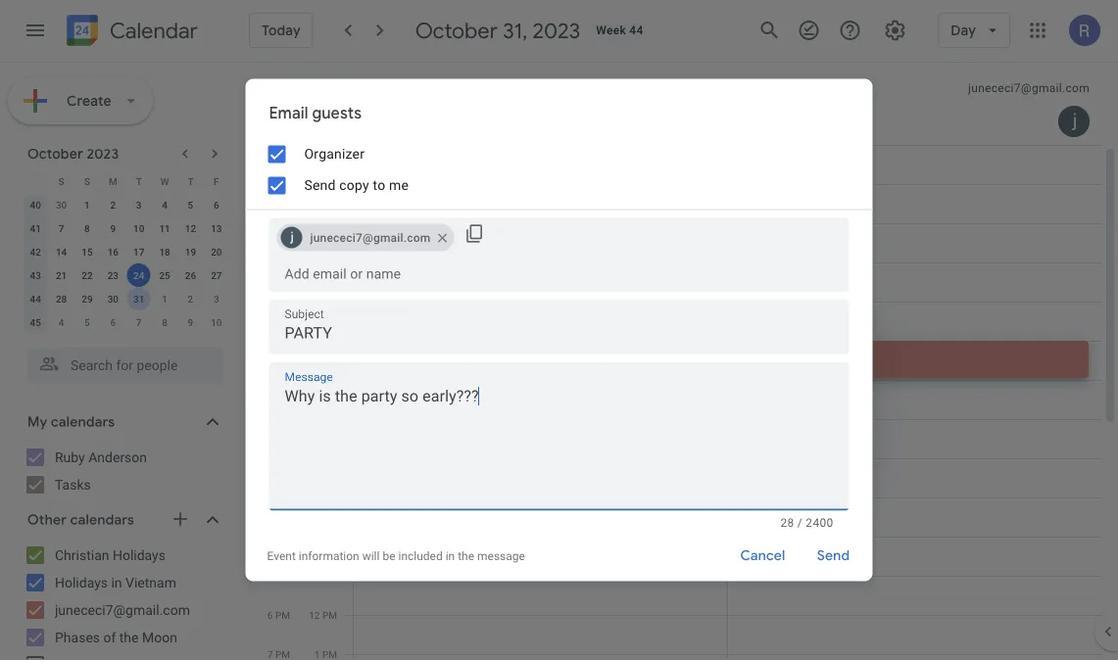 Task type: describe. For each thing, give the bounding box(es) containing it.
1 vertical spatial holidays
[[55, 575, 108, 591]]

16
[[107, 246, 119, 258]]

event
[[267, 549, 296, 563]]

1 pm
[[267, 414, 290, 425]]

17
[[133, 246, 144, 258]]

16 element
[[101, 240, 125, 264]]

october inside party tuesday, october 31
[[543, 386, 593, 402]]

1 vertical spatial 11
[[262, 335, 273, 347]]

27
[[211, 269, 222, 281]]

am left '4 am'
[[275, 296, 290, 308]]

today
[[262, 22, 301, 39]]

0 horizontal spatial 8
[[84, 222, 90, 234]]

21
[[56, 269, 67, 281]]

email
[[269, 103, 308, 123]]

cancel button
[[732, 533, 794, 580]]

send button
[[802, 533, 865, 580]]

send for send copy to me
[[304, 177, 336, 194]]

am down 5 am in the bottom of the page
[[322, 374, 337, 386]]

1 horizontal spatial 9 am
[[314, 492, 337, 504]]

week 44
[[596, 24, 643, 37]]

5 am
[[314, 335, 337, 347]]

row containing 40
[[23, 193, 229, 217]]

ruby inside my calendars list
[[55, 449, 85, 465]]

5 inside party 5 – 6am
[[731, 358, 738, 372]]

0 horizontal spatial 9 am
[[267, 257, 290, 269]]

november 2 element
[[179, 287, 202, 311]]

28 for 28
[[56, 293, 67, 305]]

10 for november 10 element
[[211, 317, 222, 328]]

11 element
[[153, 217, 176, 240]]

28 for 28 / 2400
[[781, 516, 794, 530]]

my
[[27, 414, 47, 431]]

2 for 2 am
[[314, 218, 320, 229]]

row containing 42
[[23, 240, 229, 264]]

vietnam
[[125, 575, 176, 591]]

row containing 43
[[23, 264, 229, 287]]

f
[[214, 175, 219, 187]]

18 element
[[153, 240, 176, 264]]

6 for 6 pm
[[267, 610, 273, 621]]

junececi7@gmail.com inside other calendars list
[[55, 602, 190, 618]]

november 4 element
[[50, 311, 73, 334]]

45
[[30, 317, 41, 328]]

4 for 4 am
[[314, 296, 320, 308]]

other calendars button
[[4, 505, 243, 536]]

2 pm
[[267, 453, 290, 464]]

21 element
[[50, 264, 73, 287]]

send for send
[[817, 547, 850, 565]]

41
[[30, 222, 41, 234]]

–
[[741, 358, 749, 372]]

am down information
[[322, 570, 337, 582]]

organizer
[[304, 146, 365, 162]]

to
[[373, 177, 385, 194]]

5 for november 5 element
[[84, 317, 90, 328]]

w
[[160, 175, 169, 187]]

8 am
[[267, 218, 290, 229]]

in inside email guests dialog
[[446, 549, 455, 563]]

9 up 10 am
[[267, 257, 273, 269]]

in inside other calendars list
[[111, 575, 122, 591]]

31 element
[[127, 287, 151, 311]]

29 element
[[75, 287, 99, 311]]

5 up the 12 element
[[188, 199, 193, 211]]

2 s from the left
[[84, 175, 90, 187]]

row group inside october 2023 grid
[[23, 193, 229, 334]]

1 for 1 pm
[[267, 414, 273, 425]]

7 for 7 am
[[267, 178, 273, 190]]

0 vertical spatial 44
[[629, 24, 643, 37]]

send copy to me
[[304, 177, 409, 194]]

copy
[[339, 177, 369, 194]]

31 inside party tuesday, october 31
[[597, 386, 612, 402]]

tasks
[[55, 477, 91, 493]]

25 element
[[153, 264, 176, 287]]

christian holidays
[[55, 547, 166, 563]]

pm up 2 pm
[[275, 414, 290, 425]]

cell containing party
[[727, 145, 1102, 660]]

3 for 3 pm
[[267, 492, 273, 504]]

20 element
[[205, 240, 228, 264]]

6 am
[[314, 374, 337, 386]]

m
[[109, 175, 117, 187]]

42
[[30, 246, 41, 258]]

5 for 5 pm
[[267, 570, 273, 582]]

/
[[797, 516, 803, 530]]

november 5 element
[[75, 311, 99, 334]]

12 element
[[179, 217, 202, 240]]

31 inside cell
[[133, 293, 144, 305]]

25
[[159, 269, 170, 281]]

9 right 3 pm
[[314, 492, 320, 504]]

pm right 6 pm
[[322, 610, 337, 621]]

15
[[82, 246, 93, 258]]

1 s from the left
[[58, 175, 64, 187]]

party 5 – 6am
[[731, 343, 775, 372]]

ruby anderson inside my calendars list
[[55, 449, 147, 465]]

am down 1 am
[[322, 218, 337, 229]]

29
[[82, 293, 93, 305]]

row containing s
[[23, 170, 229, 193]]

pm down 2 pm
[[275, 492, 290, 504]]

13
[[211, 222, 222, 234]]

1 vertical spatial 11 am
[[309, 570, 337, 582]]

my calendars button
[[4, 407, 243, 438]]

am down "8 am"
[[275, 257, 290, 269]]

november 6 element
[[101, 311, 125, 334]]

6 for 6 am
[[314, 374, 320, 386]]

7 am
[[267, 178, 290, 190]]

of
[[103, 630, 116, 646]]

row containing 41
[[23, 217, 229, 240]]

0 vertical spatial 12 pm
[[262, 374, 290, 386]]

will
[[362, 549, 380, 563]]

november 8 element
[[153, 311, 176, 334]]

pm up 1 pm
[[275, 374, 290, 386]]

20
[[211, 246, 222, 258]]

week
[[596, 24, 626, 37]]

6am
[[752, 358, 775, 372]]

18
[[159, 246, 170, 258]]

5 for 5 am
[[314, 335, 320, 347]]

5 pm
[[267, 570, 290, 582]]

am up 5 am in the bottom of the page
[[322, 296, 337, 308]]

31,
[[503, 17, 527, 44]]

28 / 2400
[[781, 516, 833, 530]]

1 for 1 am
[[314, 178, 320, 190]]

november 10 element
[[205, 311, 228, 334]]

43
[[30, 269, 41, 281]]

the inside email guests dialog
[[458, 549, 474, 563]]

3 for november 3 element
[[214, 293, 219, 305]]

28 element
[[50, 287, 73, 311]]

gmt+02
[[253, 129, 290, 141]]

included
[[398, 549, 443, 563]]

6 pm
[[267, 610, 290, 621]]

1 horizontal spatial 12
[[262, 374, 273, 386]]

cancel
[[740, 547, 785, 565]]

24, today element
[[127, 264, 151, 287]]

phases
[[55, 630, 100, 646]]

10 am
[[262, 296, 290, 308]]

october for october 2023
[[27, 145, 83, 163]]

4 am
[[314, 296, 337, 308]]

15 element
[[75, 240, 99, 264]]

calendar
[[110, 17, 198, 45]]

1 t from the left
[[136, 175, 142, 187]]

14
[[56, 246, 67, 258]]

am down '7 am'
[[275, 218, 290, 229]]

23
[[107, 269, 119, 281]]



Task type: locate. For each thing, give the bounding box(es) containing it.
anderson inside my calendars list
[[88, 449, 147, 465]]

cell
[[354, 145, 728, 660], [727, 145, 1102, 660]]

october
[[415, 17, 498, 44], [27, 145, 83, 163], [543, 386, 593, 402]]

2 vertical spatial october
[[543, 386, 593, 402]]

my calendars
[[27, 414, 115, 431]]

9 am right 3 pm
[[314, 492, 337, 504]]

send down 2400
[[817, 547, 850, 565]]

11 down 10 am
[[262, 335, 273, 347]]

anderson
[[663, 81, 715, 95], [88, 449, 147, 465]]

6 inside november 6 'element'
[[110, 317, 116, 328]]

12 pm
[[262, 374, 290, 386], [309, 610, 337, 621]]

party for party tuesday, october 31
[[485, 355, 548, 383]]

Add email or name text field
[[285, 256, 833, 292]]

28 inside email guests dialog
[[781, 516, 794, 530]]

calendar element
[[63, 11, 198, 54]]

5
[[188, 199, 193, 211], [84, 317, 90, 328], [314, 335, 320, 347], [731, 358, 738, 372], [267, 570, 273, 582]]

t
[[136, 175, 142, 187], [188, 175, 194, 187]]

3 up 10 "element"
[[136, 199, 142, 211]]

row group containing 40
[[23, 193, 229, 334]]

1 horizontal spatial in
[[446, 549, 455, 563]]

7 down "september 30" element
[[59, 222, 64, 234]]

junececi7@gmail.com inside column header
[[968, 81, 1090, 95]]

19 element
[[179, 240, 202, 264]]

0 horizontal spatial in
[[111, 575, 122, 591]]

holidays up vietnam
[[113, 547, 166, 563]]

6 down f
[[214, 199, 219, 211]]

2 horizontal spatial october
[[543, 386, 593, 402]]

6 down 30 element
[[110, 317, 116, 328]]

holidays in vietnam
[[55, 575, 176, 591]]

0 vertical spatial 12
[[185, 222, 196, 234]]

2 vertical spatial 7
[[136, 317, 142, 328]]

22 element
[[75, 264, 99, 287]]

today button
[[249, 13, 313, 48]]

8 inside grid
[[267, 218, 273, 229]]

in down christian holidays
[[111, 575, 122, 591]]

1 am
[[314, 178, 337, 190]]

1 vertical spatial the
[[119, 630, 139, 646]]

0 horizontal spatial 28
[[56, 293, 67, 305]]

0 vertical spatial ruby
[[633, 81, 660, 95]]

11 am down information
[[309, 570, 337, 582]]

2 horizontal spatial 10
[[262, 296, 273, 308]]

pm down event
[[275, 570, 290, 582]]

12 inside row group
[[185, 222, 196, 234]]

1 right "september 30" element
[[84, 199, 90, 211]]

0 vertical spatial the
[[458, 549, 474, 563]]

t right w
[[188, 175, 194, 187]]

ruby anderson column header
[[353, 63, 728, 145]]

2 for 2 pm
[[267, 453, 273, 464]]

1 vertical spatial 30
[[107, 293, 119, 305]]

28
[[56, 293, 67, 305], [781, 516, 794, 530]]

t left w
[[136, 175, 142, 187]]

main drawer image
[[24, 19, 47, 42]]

10 up 17
[[133, 222, 144, 234]]

junececi7@gmail.com column header
[[727, 63, 1102, 145]]

5 down event
[[267, 570, 273, 582]]

0 vertical spatial 9 am
[[267, 257, 290, 269]]

my calendars list
[[4, 442, 243, 501]]

5 left –
[[731, 358, 738, 372]]

28 down the 21
[[56, 293, 67, 305]]

moon
[[142, 630, 177, 646]]

october left the 31,
[[415, 17, 498, 44]]

0 horizontal spatial 31
[[133, 293, 144, 305]]

column header inside october 2023 grid
[[23, 170, 48, 193]]

11
[[159, 222, 170, 234], [262, 335, 273, 347], [309, 570, 320, 582]]

holidays
[[113, 547, 166, 563], [55, 575, 108, 591]]

1 horizontal spatial s
[[84, 175, 90, 187]]

guests
[[312, 103, 362, 123]]

11 up 18
[[159, 222, 170, 234]]

0 horizontal spatial t
[[136, 175, 142, 187]]

3
[[136, 199, 142, 211], [214, 293, 219, 305], [267, 492, 273, 504]]

4 up 5 am in the bottom of the page
[[314, 296, 320, 308]]

s up "september 30" element
[[58, 175, 64, 187]]

1 horizontal spatial the
[[458, 549, 474, 563]]

email guests dialog
[[245, 79, 873, 582]]

6
[[214, 199, 219, 211], [110, 317, 116, 328], [314, 374, 320, 386], [267, 610, 273, 621]]

2 horizontal spatial 8
[[267, 218, 273, 229]]

1 cell from the left
[[354, 145, 728, 660]]

2 cell from the left
[[727, 145, 1102, 660]]

4 for november 4 element
[[59, 317, 64, 328]]

send inside button
[[817, 547, 850, 565]]

message
[[477, 549, 525, 563]]

0 vertical spatial 28
[[56, 293, 67, 305]]

1 up november 8 element
[[162, 293, 167, 305]]

am
[[275, 178, 290, 190], [322, 178, 337, 190], [275, 218, 290, 229], [322, 218, 337, 229], [275, 257, 290, 269], [275, 296, 290, 308], [322, 296, 337, 308], [275, 335, 290, 347], [322, 335, 337, 347], [322, 374, 337, 386], [322, 492, 337, 504], [322, 570, 337, 582]]

grid
[[251, 63, 1118, 660]]

0 vertical spatial 7
[[267, 178, 273, 190]]

3 inside grid
[[267, 492, 273, 504]]

row containing 44
[[23, 287, 229, 311]]

calendars inside other calendars dropdown button
[[70, 512, 134, 529]]

am left copy in the top left of the page
[[322, 178, 337, 190]]

31 cell
[[126, 287, 152, 311]]

4 up 11 element
[[162, 199, 167, 211]]

6 for november 6 'element'
[[110, 317, 116, 328]]

10 down november 3 element
[[211, 317, 222, 328]]

8 down november 1 element
[[162, 317, 167, 328]]

ruby up "tasks"
[[55, 449, 85, 465]]

1 horizontal spatial 4
[[162, 199, 167, 211]]

12 pm right 6 pm
[[309, 610, 337, 621]]

am right 3 pm
[[322, 492, 337, 504]]

0 horizontal spatial 11
[[159, 222, 170, 234]]

30 for "september 30" element
[[56, 199, 67, 211]]

23 element
[[101, 264, 125, 287]]

2 vertical spatial 10
[[211, 317, 222, 328]]

1 horizontal spatial 2023
[[532, 17, 580, 44]]

12 pm up 1 pm
[[262, 374, 290, 386]]

row inside grid
[[345, 145, 1102, 660]]

2 vertical spatial 3
[[267, 492, 273, 504]]

1 vertical spatial calendars
[[70, 512, 134, 529]]

6 down 5 am in the bottom of the page
[[314, 374, 320, 386]]

grid containing ruby anderson
[[251, 63, 1118, 660]]

0 horizontal spatial 10
[[133, 222, 144, 234]]

2 vertical spatial 4
[[59, 317, 64, 328]]

party inside party tuesday, october 31
[[485, 355, 548, 383]]

7 up "8 am"
[[267, 178, 273, 190]]

1 horizontal spatial send
[[817, 547, 850, 565]]

9 am down "8 am"
[[267, 257, 290, 269]]

0 horizontal spatial the
[[119, 630, 139, 646]]

9 am
[[267, 257, 290, 269], [314, 492, 337, 504]]

13 element
[[205, 217, 228, 240]]

0 vertical spatial in
[[446, 549, 455, 563]]

1 horizontal spatial 8
[[162, 317, 167, 328]]

2 t from the left
[[188, 175, 194, 187]]

0 horizontal spatial holidays
[[55, 575, 108, 591]]

10
[[133, 222, 144, 234], [262, 296, 273, 308], [211, 317, 222, 328]]

11 down information
[[309, 570, 320, 582]]

4
[[162, 199, 167, 211], [314, 296, 320, 308], [59, 317, 64, 328]]

3 pm
[[267, 492, 290, 504]]

1 vertical spatial 4
[[314, 296, 320, 308]]

0 horizontal spatial party
[[485, 355, 548, 383]]

0 horizontal spatial 11 am
[[262, 335, 290, 347]]

tuesday,
[[485, 386, 540, 402]]

31 right tuesday, on the left bottom
[[597, 386, 612, 402]]

october 2023 grid
[[19, 170, 229, 334]]

2 down 1 pm
[[267, 453, 273, 464]]

1 vertical spatial 9 am
[[314, 492, 337, 504]]

1 horizontal spatial junececi7@gmail.com
[[968, 81, 1090, 95]]

24 cell
[[126, 264, 152, 287]]

1 horizontal spatial holidays
[[113, 547, 166, 563]]

2 horizontal spatial 11
[[309, 570, 320, 582]]

8
[[267, 218, 273, 229], [84, 222, 90, 234], [162, 317, 167, 328]]

0 vertical spatial junececi7@gmail.com
[[968, 81, 1090, 95]]

0 horizontal spatial 30
[[56, 199, 67, 211]]

0 vertical spatial 4
[[162, 199, 167, 211]]

ruby anderson inside column header
[[633, 81, 715, 95]]

28 left /
[[781, 516, 794, 530]]

party up –
[[731, 343, 767, 357]]

the inside list
[[119, 630, 139, 646]]

ruby anderson down 'week 44'
[[633, 81, 715, 95]]

october 31, 2023
[[415, 17, 580, 44]]

28 inside 28 element
[[56, 293, 67, 305]]

2 am
[[314, 218, 337, 229]]

am up 6 am
[[322, 335, 337, 347]]

0 horizontal spatial 3
[[136, 199, 142, 211]]

email guests
[[269, 103, 362, 123]]

26
[[185, 269, 196, 281]]

3 down 2 pm
[[267, 492, 273, 504]]

7 down '31' element
[[136, 317, 142, 328]]

1
[[314, 178, 320, 190], [84, 199, 90, 211], [162, 293, 167, 305], [267, 414, 273, 425]]

1 horizontal spatial anderson
[[663, 81, 715, 95]]

ruby down 'week 44'
[[633, 81, 660, 95]]

10 inside "element"
[[133, 222, 144, 234]]

ruby anderson
[[633, 81, 715, 95], [55, 449, 147, 465]]

0 horizontal spatial 7
[[59, 222, 64, 234]]

0 vertical spatial 11
[[159, 222, 170, 234]]

1 down organizer
[[314, 178, 320, 190]]

2 horizontal spatial 3
[[267, 492, 273, 504]]

12 up 1 pm
[[262, 374, 273, 386]]

2 horizontal spatial 7
[[267, 178, 273, 190]]

october 2023
[[27, 145, 119, 163]]

6 down 5 pm
[[267, 610, 273, 621]]

event information will be included in the message
[[267, 549, 525, 563]]

14 element
[[50, 240, 73, 264]]

1 for november 1 element
[[162, 293, 167, 305]]

0 horizontal spatial 2023
[[87, 145, 119, 163]]

0 vertical spatial holidays
[[113, 547, 166, 563]]

1 vertical spatial 10
[[262, 296, 273, 308]]

none text field inside email guests dialog
[[285, 319, 833, 347]]

10 element
[[127, 217, 151, 240]]

2 vertical spatial 12
[[309, 610, 320, 621]]

calendars up christian holidays
[[70, 512, 134, 529]]

0 horizontal spatial 4
[[59, 317, 64, 328]]

in right 'included'
[[446, 549, 455, 563]]

7 inside grid
[[267, 178, 273, 190]]

2 right "8 am"
[[314, 218, 320, 229]]

pm
[[275, 374, 290, 386], [275, 414, 290, 425], [275, 453, 290, 464], [275, 492, 290, 504], [275, 570, 290, 582], [275, 610, 290, 621], [322, 610, 337, 621]]

1 vertical spatial junececi7@gmail.com
[[55, 602, 190, 618]]

None search field
[[0, 340, 243, 383]]

1 vertical spatial in
[[111, 575, 122, 591]]

0 vertical spatial calendars
[[51, 414, 115, 431]]

christian
[[55, 547, 109, 563]]

junececi7@gmail.com
[[968, 81, 1090, 95], [55, 602, 190, 618]]

24
[[133, 269, 144, 281]]

1 horizontal spatial 7
[[136, 317, 142, 328]]

row group
[[23, 193, 229, 334]]

2 down m
[[110, 199, 116, 211]]

7
[[267, 178, 273, 190], [59, 222, 64, 234], [136, 317, 142, 328]]

party heading
[[485, 355, 548, 383]]

phases of the moon
[[55, 630, 177, 646]]

other calendars list
[[4, 540, 243, 660]]

31 down 24 at the left of the page
[[133, 293, 144, 305]]

the
[[458, 549, 474, 563], [119, 630, 139, 646]]

3 down 27 element
[[214, 293, 219, 305]]

12
[[185, 222, 196, 234], [262, 374, 273, 386], [309, 610, 320, 621]]

8 down '7 am'
[[267, 218, 273, 229]]

19
[[185, 246, 196, 258]]

2 horizontal spatial 12
[[309, 610, 320, 621]]

1 horizontal spatial 28
[[781, 516, 794, 530]]

2023 up m
[[87, 145, 119, 163]]

44 right week
[[629, 24, 643, 37]]

None text field
[[285, 319, 833, 347]]

1 horizontal spatial 31
[[597, 386, 612, 402]]

september 30 element
[[50, 193, 73, 217]]

1 vertical spatial 28
[[781, 516, 794, 530]]

calendars inside my calendars dropdown button
[[51, 414, 115, 431]]

party inside party 5 – 6am
[[731, 343, 767, 357]]

0 vertical spatial ruby anderson
[[633, 81, 715, 95]]

5 up 6 am
[[314, 335, 320, 347]]

0 horizontal spatial anderson
[[88, 449, 147, 465]]

holidays down christian
[[55, 575, 108, 591]]

40
[[30, 199, 41, 211]]

calendars right my
[[51, 414, 115, 431]]

5 down 29 element
[[84, 317, 90, 328]]

0 horizontal spatial send
[[304, 177, 336, 194]]

calendars for my calendars
[[51, 414, 115, 431]]

pm down 1 pm
[[275, 453, 290, 464]]

october right tuesday, on the left bottom
[[543, 386, 593, 402]]

30
[[56, 199, 67, 211], [107, 293, 119, 305]]

s left m
[[84, 175, 90, 187]]

9 up the 16 element
[[110, 222, 116, 234]]

0 vertical spatial 2023
[[532, 17, 580, 44]]

0 vertical spatial 3
[[136, 199, 142, 211]]

junececi7@gmail.com, selected option
[[277, 222, 454, 253]]

0 horizontal spatial s
[[58, 175, 64, 187]]

30 for 30 element
[[107, 293, 119, 305]]

calendars
[[51, 414, 115, 431], [70, 512, 134, 529]]

ruby anderson up "tasks"
[[55, 449, 147, 465]]

1 horizontal spatial ruby
[[633, 81, 660, 95]]

9 down november 2 element
[[188, 317, 193, 328]]

0 vertical spatial 31
[[133, 293, 144, 305]]

8 for november 8 element
[[162, 317, 167, 328]]

0 horizontal spatial junececi7@gmail.com
[[55, 602, 190, 618]]

am up "8 am"
[[275, 178, 290, 190]]

30 down 23
[[107, 293, 119, 305]]

2 for november 2 element
[[188, 293, 193, 305]]

row containing party
[[345, 145, 1102, 660]]

1 vertical spatial 44
[[30, 293, 41, 305]]

1 horizontal spatial 10
[[211, 317, 222, 328]]

0 horizontal spatial 12
[[185, 222, 196, 234]]

1 vertical spatial 12
[[262, 374, 273, 386]]

october for october 31, 2023
[[415, 17, 498, 44]]

8 for 8 am
[[267, 218, 273, 229]]

november 9 element
[[179, 311, 202, 334]]

12 up 19
[[185, 222, 196, 234]]

0 vertical spatial 10
[[133, 222, 144, 234]]

0 vertical spatial anderson
[[663, 81, 715, 95]]

2 horizontal spatial 4
[[314, 296, 320, 308]]

12 right 6 pm
[[309, 610, 320, 621]]

1 vertical spatial 3
[[214, 293, 219, 305]]

the right the of
[[119, 630, 139, 646]]

row
[[345, 145, 1102, 660], [23, 170, 229, 193], [23, 193, 229, 217], [23, 217, 229, 240], [23, 240, 229, 264], [23, 264, 229, 287], [23, 287, 229, 311], [23, 311, 229, 334]]

30 right 40
[[56, 199, 67, 211]]

2023
[[532, 17, 580, 44], [87, 145, 119, 163]]

anderson inside column header
[[663, 81, 715, 95]]

me
[[389, 177, 409, 194]]

november 7 element
[[127, 311, 151, 334]]

pm down 5 pm
[[275, 610, 290, 621]]

27 element
[[205, 264, 228, 287]]

am down 10 am
[[275, 335, 290, 347]]

None text field
[[269, 385, 849, 502]]

1 vertical spatial 12 pm
[[309, 610, 337, 621]]

11 am
[[262, 335, 290, 347], [309, 570, 337, 582]]

column header
[[23, 170, 48, 193]]

october up "september 30" element
[[27, 145, 83, 163]]

party
[[731, 343, 767, 357], [485, 355, 548, 383]]

4 down 28 element
[[59, 317, 64, 328]]

17 element
[[127, 240, 151, 264]]

2400
[[806, 516, 833, 530]]

1 horizontal spatial 44
[[629, 24, 643, 37]]

0 vertical spatial 30
[[56, 199, 67, 211]]

11 inside row group
[[159, 222, 170, 234]]

44 inside row group
[[30, 293, 41, 305]]

1 vertical spatial october
[[27, 145, 83, 163]]

party for party 5 – 6am
[[731, 343, 767, 357]]

10 for 10 am
[[262, 296, 273, 308]]

other
[[27, 512, 67, 529]]

row containing 45
[[23, 311, 229, 334]]

1 horizontal spatial ruby anderson
[[633, 81, 715, 95]]

0 horizontal spatial 44
[[30, 293, 41, 305]]

s
[[58, 175, 64, 187], [84, 175, 90, 187]]

1 horizontal spatial t
[[188, 175, 194, 187]]

1 vertical spatial 2023
[[87, 145, 119, 163]]

the left message
[[458, 549, 474, 563]]

11 am down 10 am
[[262, 335, 290, 347]]

1 horizontal spatial 12 pm
[[309, 610, 337, 621]]

0 vertical spatial 11 am
[[262, 335, 290, 347]]

22
[[82, 269, 93, 281]]

1 horizontal spatial 11
[[262, 335, 273, 347]]

2 down 26 element
[[188, 293, 193, 305]]

9
[[110, 222, 116, 234], [267, 257, 273, 269], [188, 317, 193, 328], [314, 492, 320, 504]]

7 for november 7 element
[[136, 317, 142, 328]]

1 horizontal spatial 11 am
[[309, 570, 337, 582]]

10 right november 3 element
[[262, 296, 273, 308]]

send left copy in the top left of the page
[[304, 177, 336, 194]]

november 1 element
[[153, 287, 176, 311]]

44 down 43
[[30, 293, 41, 305]]

0 horizontal spatial ruby anderson
[[55, 449, 147, 465]]

0 horizontal spatial ruby
[[55, 449, 85, 465]]

8 up '15' element
[[84, 222, 90, 234]]

2023 right the 31,
[[532, 17, 580, 44]]

selected people list box
[[269, 218, 459, 256]]

26 element
[[179, 264, 202, 287]]

30 element
[[101, 287, 125, 311]]

4 inside grid
[[314, 296, 320, 308]]

party tuesday, october 31
[[485, 355, 612, 402]]

10 for 10 "element"
[[133, 222, 144, 234]]

calendar heading
[[106, 17, 198, 45]]

party up tuesday, on the left bottom
[[485, 355, 548, 383]]

send
[[304, 177, 336, 194], [817, 547, 850, 565]]

in
[[446, 549, 455, 563], [111, 575, 122, 591]]

ruby inside column header
[[633, 81, 660, 95]]

other calendars
[[27, 512, 134, 529]]

0 vertical spatial send
[[304, 177, 336, 194]]

1 up 2 pm
[[267, 414, 273, 425]]

november 3 element
[[205, 287, 228, 311]]

be
[[383, 549, 395, 563]]

information
[[299, 549, 359, 563]]

calendars for other calendars
[[70, 512, 134, 529]]



Task type: vqa. For each thing, say whether or not it's contained in the screenshot.


